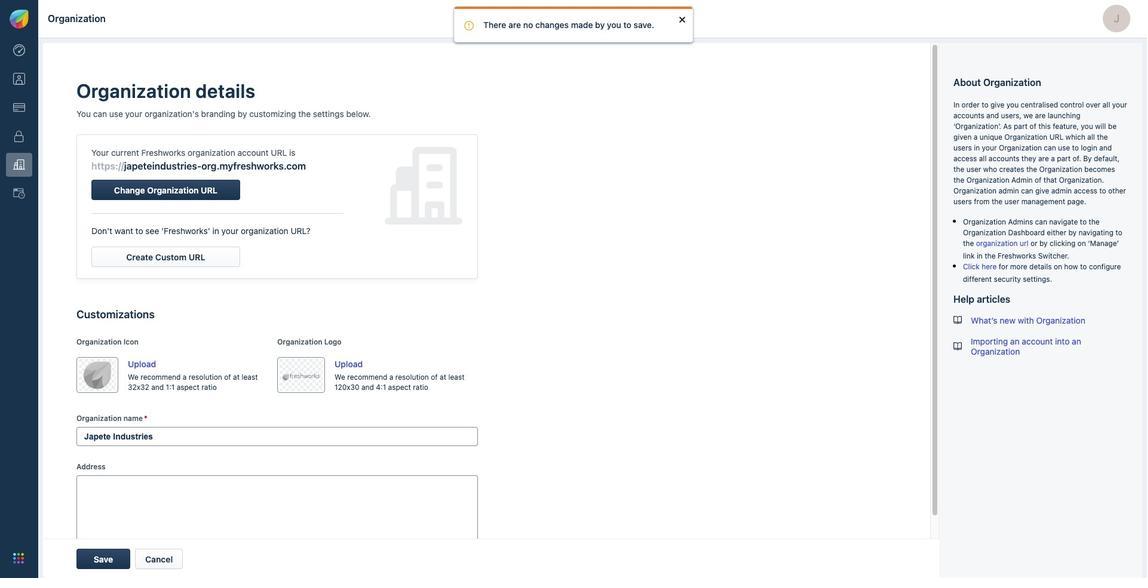 Task type: vqa. For each thing, say whether or not it's contained in the screenshot.
the to to the right
no



Task type: locate. For each thing, give the bounding box(es) containing it.
your up the be at top right
[[1113, 100, 1128, 109]]

or by clicking on 'manage' link in the freshworks switcher.
[[964, 239, 1120, 261]]

1 vertical spatial on
[[1054, 262, 1063, 271]]

0 horizontal spatial upload
[[128, 360, 156, 370]]

upload inside upload we recommend a resolution of at least 120x30 and 4:1 aspect ratio
[[335, 360, 363, 370]]

launching
[[1048, 111, 1081, 120]]

your
[[91, 148, 109, 158]]

1 least from the left
[[242, 373, 258, 382]]

see
[[146, 226, 159, 236]]

0 vertical spatial user
[[967, 165, 982, 174]]

upload inside upload we recommend a resolution of at least 32x32 and 1:1 aspect ratio
[[128, 360, 156, 370]]

aspect right 4:1
[[388, 383, 411, 392]]

cancel
[[145, 555, 173, 565]]

aspect inside upload we recommend a resolution of at least 32x32 and 1:1 aspect ratio
[[177, 383, 200, 392]]

1 recommend from the left
[[141, 373, 181, 382]]

0 vertical spatial on
[[1078, 239, 1087, 248]]

organization image
[[13, 159, 25, 171]]

2 vertical spatial all
[[980, 154, 987, 163]]

organization down branding
[[188, 148, 235, 158]]

2 aspect from the left
[[388, 383, 411, 392]]

you
[[607, 20, 622, 30], [1007, 100, 1019, 109], [1082, 122, 1094, 131]]

are down centralised
[[1036, 111, 1046, 120]]

and left 4:1
[[362, 383, 374, 392]]

1 aspect from the left
[[177, 383, 200, 392]]

we up 32x32
[[128, 373, 139, 382]]

recommend up 4:1
[[347, 373, 388, 382]]

2 least from the left
[[449, 373, 465, 382]]

1 vertical spatial users
[[954, 197, 973, 206]]

2 vertical spatial you
[[1082, 122, 1094, 131]]

0 horizontal spatial user
[[967, 165, 982, 174]]

1 vertical spatial details
[[1030, 262, 1052, 271]]

to left other
[[1100, 186, 1107, 195]]

upload we recommend a resolution of at least 120x30 and 4:1 aspect ratio
[[335, 360, 465, 392]]

admin
[[1012, 176, 1033, 185]]

0 horizontal spatial an
[[1011, 336, 1020, 346]]

account inside "your current freshworks organization account url is https:// japeteindustries-org.myfreshworks.com"
[[238, 148, 269, 158]]

organization inside importing an account into an organization
[[971, 346, 1021, 357]]

to inside alert
[[624, 20, 632, 30]]

details inside the for more details on how to configure different security settings.
[[1030, 262, 1052, 271]]

0 horizontal spatial admin
[[999, 186, 1020, 195]]

1 horizontal spatial aspect
[[388, 383, 411, 392]]

1 horizontal spatial account
[[1022, 336, 1053, 346]]

0 vertical spatial account
[[238, 148, 269, 158]]

recommend inside upload we recommend a resolution of at least 32x32 and 1:1 aspect ratio
[[141, 373, 181, 382]]

organization url link
[[977, 239, 1029, 248]]

1 horizontal spatial give
[[1036, 186, 1050, 195]]

1 vertical spatial accounts
[[989, 154, 1020, 163]]

'manage'
[[1089, 239, 1120, 248]]

0 horizontal spatial give
[[991, 100, 1005, 109]]

1 horizontal spatial accounts
[[989, 154, 1020, 163]]

security image
[[13, 130, 25, 142]]

on inside or by clicking on 'manage' link in the freshworks switcher.
[[1078, 239, 1087, 248]]

either
[[1048, 228, 1067, 237]]

organization url
[[977, 239, 1029, 248]]

are left no
[[509, 20, 521, 30]]

account down what's new with organization
[[1022, 336, 1053, 346]]

recommend for upload we recommend a resolution of at least 32x32 and 1:1 aspect ratio
[[141, 373, 181, 382]]

give up users,
[[991, 100, 1005, 109]]

0 vertical spatial in
[[975, 143, 981, 152]]

recommend for upload we recommend a resolution of at least 120x30 and 4:1 aspect ratio
[[347, 373, 388, 382]]

dashboard
[[1009, 228, 1046, 237]]

details up you can use your organization's branding by customizing the settings below.
[[196, 80, 256, 102]]

recommend inside upload we recommend a resolution of at least 120x30 and 4:1 aspect ratio
[[347, 373, 388, 382]]

changes
[[536, 20, 569, 30]]

a inside upload we recommend a resolution of at least 120x30 and 4:1 aspect ratio
[[390, 373, 394, 382]]

articles
[[977, 294, 1011, 305]]

1 vertical spatial use
[[1059, 143, 1071, 152]]

you can use your organization's branding by customizing the settings below.
[[77, 109, 371, 119]]

url?
[[291, 226, 311, 236]]

1 horizontal spatial resolution
[[396, 373, 429, 382]]

centralised
[[1021, 100, 1059, 109]]

control
[[1061, 100, 1085, 109]]

2 vertical spatial organization
[[977, 239, 1018, 248]]

0 vertical spatial use
[[109, 109, 123, 119]]

organization up they
[[999, 143, 1043, 152]]

user
[[967, 165, 982, 174], [1005, 197, 1020, 206]]

admin down the admin
[[999, 186, 1020, 195]]

0 vertical spatial organization
[[188, 148, 235, 158]]

use inside in order to give you centralised control over all your accounts and users, we are launching 'organization'. as part of this feature, you will be given a unique organization url which all the users in your organization can use to login and access all accounts they are a part of. by default, the user who creates the organization becomes the organization admin of that organization. organization admin can give admin access to other users from the user management page.
[[1059, 143, 1071, 152]]

1 vertical spatial you
[[1007, 100, 1019, 109]]

1 horizontal spatial use
[[1059, 143, 1071, 152]]

use down which
[[1059, 143, 1071, 152]]

1 horizontal spatial recommend
[[347, 373, 388, 382]]

of inside upload we recommend a resolution of at least 32x32 and 1:1 aspect ratio
[[224, 373, 231, 382]]

users,
[[1002, 111, 1022, 120]]

user left who
[[967, 165, 982, 174]]

users left from
[[954, 197, 973, 206]]

0 vertical spatial you
[[607, 20, 622, 30]]

the inside or by clicking on 'manage' link in the freshworks switcher.
[[985, 252, 996, 261]]

on inside the for more details on how to configure different security settings.
[[1054, 262, 1063, 271]]

url
[[1050, 133, 1064, 142], [271, 148, 287, 158], [201, 185, 218, 195], [189, 252, 205, 262]]

2 ratio from the left
[[413, 383, 429, 392]]

aspect for upload we recommend a resolution of at least 120x30 and 4:1 aspect ratio
[[388, 383, 411, 392]]

and left users,
[[987, 111, 1000, 120]]

we inside upload we recommend a resolution of at least 120x30 and 4:1 aspect ratio
[[335, 373, 345, 382]]

0 horizontal spatial you
[[607, 20, 622, 30]]

0 horizontal spatial freshworks
[[141, 148, 185, 158]]

least inside upload we recommend a resolution of at least 32x32 and 1:1 aspect ratio
[[242, 373, 258, 382]]

you up users,
[[1007, 100, 1019, 109]]

to up navigating
[[1081, 217, 1087, 226]]

to right how
[[1081, 262, 1088, 271]]

access
[[954, 154, 978, 163], [1075, 186, 1098, 195]]

on
[[1078, 239, 1087, 248], [1054, 262, 1063, 271]]

account
[[238, 148, 269, 158], [1022, 336, 1053, 346]]

aspect right 1:1
[[177, 383, 200, 392]]

2 admin from the left
[[1052, 186, 1073, 195]]

are right they
[[1039, 154, 1050, 163]]

the up link on the right of page
[[964, 239, 975, 248]]

resolution for upload we recommend a resolution of at least 32x32 and 1:1 aspect ratio
[[189, 373, 222, 382]]

organization left "name"
[[77, 414, 122, 423]]

0 horizontal spatial access
[[954, 154, 978, 163]]

0 vertical spatial are
[[509, 20, 521, 30]]

0 vertical spatial accounts
[[954, 111, 985, 120]]

resolution
[[189, 373, 222, 382], [396, 373, 429, 382]]

0 horizontal spatial accounts
[[954, 111, 985, 120]]

accounts down order
[[954, 111, 985, 120]]

customizations
[[77, 308, 155, 321]]

2 users from the top
[[954, 197, 973, 206]]

in right link on the right of page
[[977, 252, 983, 261]]

2 resolution from the left
[[396, 373, 429, 382]]

organization.
[[1060, 176, 1105, 185]]

resolution inside upload we recommend a resolution of at least 120x30 and 4:1 aspect ratio
[[396, 373, 429, 382]]

1 horizontal spatial least
[[449, 373, 465, 382]]

least for upload we recommend a resolution of at least 120x30 and 4:1 aspect ratio
[[449, 373, 465, 382]]

0 horizontal spatial account
[[238, 148, 269, 158]]

resolution inside upload we recommend a resolution of at least 32x32 and 1:1 aspect ratio
[[189, 373, 222, 382]]

can down the admin
[[1022, 186, 1034, 195]]

to left save.
[[624, 20, 632, 30]]

part right the as
[[1014, 122, 1028, 131]]

2 upload from the left
[[335, 360, 363, 370]]

as
[[1004, 122, 1012, 131]]

in down unique
[[975, 143, 981, 152]]

japeteindustries-
[[124, 161, 202, 172]]

ratio inside upload we recommend a resolution of at least 32x32 and 1:1 aspect ratio
[[202, 383, 217, 392]]

1 horizontal spatial on
[[1078, 239, 1087, 248]]

the right from
[[992, 197, 1003, 206]]

save
[[94, 555, 113, 565]]

0 vertical spatial give
[[991, 100, 1005, 109]]

0 horizontal spatial aspect
[[177, 383, 200, 392]]

organization up for
[[977, 239, 1018, 248]]

click here link
[[964, 262, 999, 271]]

in
[[975, 143, 981, 152], [213, 226, 219, 236], [977, 252, 983, 261]]

at
[[233, 373, 240, 382], [440, 373, 447, 382]]

url inside "your current freshworks organization account url is https:// japeteindustries-org.myfreshworks.com"
[[271, 148, 287, 158]]

organization's
[[145, 109, 199, 119]]

switcher.
[[1039, 252, 1070, 261]]

and
[[987, 111, 1000, 120], [1100, 143, 1113, 152], [151, 383, 164, 392], [362, 383, 374, 392]]

ratio for upload we recommend a resolution of at least 32x32 and 1:1 aspect ratio
[[202, 383, 217, 392]]

all
[[1103, 100, 1111, 109], [1088, 133, 1096, 142], [980, 154, 987, 163]]

details up settings. at the top
[[1030, 262, 1052, 271]]

we inside upload we recommend a resolution of at least 32x32 and 1:1 aspect ratio
[[128, 373, 139, 382]]

2 recommend from the left
[[347, 373, 388, 382]]

freshworks
[[141, 148, 185, 158], [998, 252, 1037, 261]]

admin down that
[[1052, 186, 1073, 195]]

by right or
[[1040, 239, 1048, 248]]

by inside or by clicking on 'manage' link in the freshworks switcher.
[[1040, 239, 1048, 248]]

0 horizontal spatial on
[[1054, 262, 1063, 271]]

1 ratio from the left
[[202, 383, 217, 392]]

0 horizontal spatial organization
[[188, 148, 235, 158]]

1 vertical spatial access
[[1075, 186, 1098, 195]]

ratio
[[202, 383, 217, 392], [413, 383, 429, 392]]

recommend up 1:1
[[141, 373, 181, 382]]

0 horizontal spatial ratio
[[202, 383, 217, 392]]

1 resolution from the left
[[189, 373, 222, 382]]

freshworks icon image
[[10, 10, 29, 29]]

organization up users,
[[984, 77, 1042, 88]]

and inside upload we recommend a resolution of at least 32x32 and 1:1 aspect ratio
[[151, 383, 164, 392]]

1 horizontal spatial an
[[1073, 336, 1082, 346]]

by down navigate
[[1069, 228, 1077, 237]]

1 we from the left
[[128, 373, 139, 382]]

freshworks up japeteindustries- at the top of the page
[[141, 148, 185, 158]]

1 horizontal spatial freshworks
[[998, 252, 1037, 261]]

1 horizontal spatial admin
[[1052, 186, 1073, 195]]

organization down japeteindustries- at the top of the page
[[147, 185, 199, 195]]

the
[[298, 109, 311, 119], [1098, 133, 1109, 142], [954, 165, 965, 174], [1027, 165, 1038, 174], [954, 176, 965, 185], [992, 197, 1003, 206], [1089, 217, 1100, 226], [964, 239, 975, 248], [985, 252, 996, 261]]

want
[[115, 226, 133, 236]]

in right 'freshworks'
[[213, 226, 219, 236]]

organization logo image
[[283, 373, 320, 381]]

your current freshworks organization account url is https:// japeteindustries-org.myfreshworks.com
[[91, 148, 306, 172]]

on down switcher.
[[1054, 262, 1063, 271]]

to up 'manage'
[[1116, 228, 1123, 237]]

there are no changes made by you to save.
[[484, 20, 655, 30]]

you
[[77, 109, 91, 119]]

my subscriptions image
[[13, 102, 25, 114]]

1 horizontal spatial access
[[1075, 186, 1098, 195]]

organization left icon
[[77, 338, 122, 347]]

an right into
[[1073, 336, 1082, 346]]

0 horizontal spatial we
[[128, 373, 139, 382]]

customizing
[[249, 109, 296, 119]]

don't want to see 'freshworks' in your organization url?
[[91, 226, 311, 236]]

audit logs image
[[13, 188, 25, 200]]

to right order
[[982, 100, 989, 109]]

can up 'dashboard'
[[1036, 217, 1048, 226]]

url down feature,
[[1050, 133, 1064, 142]]

0 horizontal spatial least
[[242, 373, 258, 382]]

1 horizontal spatial all
[[1088, 133, 1096, 142]]

the up here at the top right
[[985, 252, 996, 261]]

accounts up creates
[[989, 154, 1020, 163]]

create custom url
[[126, 252, 205, 262]]

aspect inside upload we recommend a resolution of at least 120x30 and 4:1 aspect ratio
[[388, 383, 411, 392]]

1 vertical spatial freshworks
[[998, 252, 1037, 261]]

4:1
[[376, 383, 386, 392]]

users down given
[[954, 143, 973, 152]]

least inside upload we recommend a resolution of at least 120x30 and 4:1 aspect ratio
[[449, 373, 465, 382]]

1 horizontal spatial at
[[440, 373, 447, 382]]

of.
[[1073, 154, 1082, 163]]

1 upload from the left
[[128, 360, 156, 370]]

2 vertical spatial in
[[977, 252, 983, 261]]

1 vertical spatial user
[[1005, 197, 1020, 206]]

0 horizontal spatial resolution
[[189, 373, 222, 382]]

least for upload we recommend a resolution of at least 32x32 and 1:1 aspect ratio
[[242, 373, 258, 382]]

the down they
[[1027, 165, 1038, 174]]

2 an from the left
[[1073, 336, 1082, 346]]

1 horizontal spatial we
[[335, 373, 345, 382]]

they
[[1022, 154, 1037, 163]]

organization left url?
[[241, 226, 289, 236]]

all right over
[[1103, 100, 1111, 109]]

creates
[[1000, 165, 1025, 174]]

there are no changes made by you to save. alert
[[484, 19, 669, 31]]

upload for upload we recommend a resolution of at least 32x32 and 1:1 aspect ratio
[[128, 360, 156, 370]]

use right you
[[109, 109, 123, 119]]

more
[[1011, 262, 1028, 271]]

at inside upload we recommend a resolution of at least 120x30 and 4:1 aspect ratio
[[440, 373, 447, 382]]

0 vertical spatial all
[[1103, 100, 1111, 109]]

can inside organization admins can navigate to the organization dashboard either by navigating to the
[[1036, 217, 1048, 226]]

organization down the as
[[1005, 133, 1048, 142]]

by inside organization admins can navigate to the organization dashboard either by navigating to the
[[1069, 228, 1077, 237]]

1 vertical spatial account
[[1022, 336, 1053, 346]]

freshworks inside "your current freshworks organization account url is https:// japeteindustries-org.myfreshworks.com"
[[141, 148, 185, 158]]

0 horizontal spatial at
[[233, 373, 240, 382]]

we up 120x30
[[335, 373, 345, 382]]

1 at from the left
[[233, 373, 240, 382]]

1 horizontal spatial details
[[1030, 262, 1052, 271]]

that
[[1044, 176, 1058, 185]]

what's new with organization link
[[971, 315, 1086, 326]]

by
[[596, 20, 605, 30], [238, 109, 247, 119], [1069, 228, 1077, 237], [1040, 239, 1048, 248]]

1 horizontal spatial upload
[[335, 360, 363, 370]]

help
[[954, 294, 975, 305]]

part left of.
[[1058, 154, 1071, 163]]

ratio right 4:1
[[413, 383, 429, 392]]

no
[[524, 20, 533, 30]]

on down navigating
[[1078, 239, 1087, 248]]

organization details
[[77, 80, 256, 102]]

all up login
[[1088, 133, 1096, 142]]

at inside upload we recommend a resolution of at least 32x32 and 1:1 aspect ratio
[[233, 373, 240, 382]]

2 vertical spatial are
[[1039, 154, 1050, 163]]

url left is
[[271, 148, 287, 158]]

organization icon
[[77, 338, 139, 347]]

an
[[1011, 336, 1020, 346], [1073, 336, 1082, 346]]

given
[[954, 133, 972, 142]]

give up management
[[1036, 186, 1050, 195]]

to inside the for more details on how to configure different security settings.
[[1081, 262, 1088, 271]]

1 horizontal spatial organization
[[241, 226, 289, 236]]

below.
[[346, 109, 371, 119]]

we
[[128, 373, 139, 382], [335, 373, 345, 382]]

user up admins
[[1005, 197, 1020, 206]]

users image
[[13, 73, 25, 85]]

and left 1:1
[[151, 383, 164, 392]]

different
[[964, 275, 992, 284]]

ratio inside upload we recommend a resolution of at least 120x30 and 4:1 aspect ratio
[[413, 383, 429, 392]]

freshworks up more
[[998, 252, 1037, 261]]

0 vertical spatial access
[[954, 154, 978, 163]]

access down organization.
[[1075, 186, 1098, 195]]

0 vertical spatial freshworks
[[141, 148, 185, 158]]

you left save.
[[607, 20, 622, 30]]

0 vertical spatial part
[[1014, 122, 1028, 131]]

1 horizontal spatial part
[[1058, 154, 1071, 163]]

2 we from the left
[[335, 373, 345, 382]]

the up navigating
[[1089, 217, 1100, 226]]

0 vertical spatial users
[[954, 143, 973, 152]]

name
[[124, 414, 143, 423]]

all up who
[[980, 154, 987, 163]]

by right branding
[[238, 109, 247, 119]]

is
[[289, 148, 296, 158]]

2 at from the left
[[440, 373, 447, 382]]

upload up 32x32
[[128, 360, 156, 370]]

least
[[242, 373, 258, 382], [449, 373, 465, 382]]

click here
[[964, 262, 999, 271]]

of inside upload we recommend a resolution of at least 120x30 and 4:1 aspect ratio
[[431, 373, 438, 382]]

access down given
[[954, 154, 978, 163]]

upload up 120x30
[[335, 360, 363, 370]]

organization up into
[[1037, 315, 1086, 326]]

page.
[[1068, 197, 1087, 206]]

an down new
[[1011, 336, 1020, 346]]

1 horizontal spatial ratio
[[413, 383, 429, 392]]

0 horizontal spatial details
[[196, 80, 256, 102]]

org.myfreshworks.com
[[202, 161, 306, 172]]

at for upload we recommend a resolution of at least 32x32 and 1:1 aspect ratio
[[233, 373, 240, 382]]

0 horizontal spatial recommend
[[141, 373, 181, 382]]

you left will
[[1082, 122, 1094, 131]]

freshworks inside or by clicking on 'manage' link in the freshworks switcher.
[[998, 252, 1037, 261]]

importing
[[971, 336, 1009, 346]]

at for upload we recommend a resolution of at least 120x30 and 4:1 aspect ratio
[[440, 373, 447, 382]]

organization up organization url
[[964, 228, 1007, 237]]



Task type: describe. For each thing, give the bounding box(es) containing it.
feature,
[[1053, 122, 1080, 131]]

what's new with organization
[[971, 315, 1086, 326]]

create
[[126, 252, 153, 262]]

we for upload we recommend a resolution of at least 32x32 and 1:1 aspect ratio
[[128, 373, 139, 382]]

address
[[77, 463, 106, 472]]

organization up organization's
[[77, 80, 191, 102]]

navigate
[[1050, 217, 1079, 226]]

url down "your current freshworks organization account url is https:// japeteindustries-org.myfreshworks.com"
[[201, 185, 218, 195]]

save button
[[77, 549, 130, 570]]

here
[[982, 262, 997, 271]]

in
[[954, 100, 960, 109]]

configure
[[1090, 262, 1122, 271]]

'organization'.
[[954, 122, 1002, 131]]

1 users from the top
[[954, 143, 973, 152]]

1 vertical spatial give
[[1036, 186, 1050, 195]]

other
[[1109, 186, 1127, 195]]

settings
[[313, 109, 344, 119]]

by inside alert
[[596, 20, 605, 30]]

your right 'freshworks'
[[222, 226, 239, 236]]

login
[[1082, 143, 1098, 152]]

neo admin center image
[[13, 44, 25, 56]]

organization left logo
[[277, 338, 323, 347]]

Address text field
[[77, 477, 478, 549]]

change organization url
[[114, 185, 218, 195]]

upload we recommend a resolution of at least 32x32 and 1:1 aspect ratio
[[128, 360, 258, 392]]

url right custom
[[189, 252, 205, 262]]

account inside importing an account into an organization
[[1022, 336, 1053, 346]]

be
[[1109, 122, 1117, 131]]

who
[[984, 165, 998, 174]]

1 vertical spatial part
[[1058, 154, 1071, 163]]

in order to give you centralised control over all your accounts and users, we are launching 'organization'. as part of this feature, you will be given a unique organization url which all the users in your organization can use to login and access all accounts they are a part of. by default, the user who creates the organization becomes the organization admin of that organization. organization admin can give admin access to other users from the user management page.
[[954, 100, 1128, 206]]

1 horizontal spatial you
[[1007, 100, 1019, 109]]

organization up that
[[1040, 165, 1083, 174]]

0 horizontal spatial part
[[1014, 122, 1028, 131]]

upload for upload we recommend a resolution of at least 120x30 and 4:1 aspect ratio
[[335, 360, 363, 370]]

management
[[1022, 197, 1066, 206]]

2 horizontal spatial you
[[1082, 122, 1094, 131]]

0 horizontal spatial all
[[980, 154, 987, 163]]

1 vertical spatial organization
[[241, 226, 289, 236]]

in inside or by clicking on 'manage' link in the freshworks switcher.
[[977, 252, 983, 261]]

ratio for upload we recommend a resolution of at least 120x30 and 4:1 aspect ratio
[[413, 383, 429, 392]]

about organization
[[954, 77, 1042, 88]]

Organization name text field
[[77, 428, 478, 446]]

importing an account into an organization link
[[971, 336, 1129, 357]]

made
[[571, 20, 593, 30]]

branding
[[201, 109, 236, 119]]

organization inside "your current freshworks organization account url is https:// japeteindustries-org.myfreshworks.com"
[[188, 148, 235, 158]]

importing an account into an organization
[[971, 336, 1082, 357]]

with
[[1018, 315, 1035, 326]]

icon
[[124, 338, 139, 347]]

the left who
[[954, 165, 965, 174]]

how
[[1065, 262, 1079, 271]]

unique
[[980, 133, 1003, 142]]

create custom url button
[[91, 247, 240, 267]]

0 vertical spatial details
[[196, 80, 256, 102]]

and inside upload we recommend a resolution of at least 120x30 and 4:1 aspect ratio
[[362, 383, 374, 392]]

admins
[[1009, 217, 1034, 226]]

your left organization's
[[125, 109, 142, 119]]

can down this at the top
[[1045, 143, 1057, 152]]

organization admins can navigate to the organization dashboard either by navigating to the
[[964, 217, 1123, 248]]

organization down from
[[964, 217, 1007, 226]]

default,
[[1095, 154, 1120, 163]]

about
[[954, 77, 981, 88]]

1 horizontal spatial user
[[1005, 197, 1020, 206]]

2 horizontal spatial all
[[1103, 100, 1111, 109]]

https://
[[91, 161, 124, 172]]

1 vertical spatial all
[[1088, 133, 1096, 142]]

aspect for upload we recommend a resolution of at least 32x32 and 1:1 aspect ratio
[[177, 383, 200, 392]]

1 vertical spatial are
[[1036, 111, 1046, 120]]

url
[[1020, 239, 1029, 248]]

becomes
[[1085, 165, 1116, 174]]

current
[[111, 148, 139, 158]]

on for how
[[1054, 262, 1063, 271]]

organization down who
[[967, 176, 1010, 185]]

120x30
[[335, 383, 360, 392]]

or
[[1031, 239, 1038, 248]]

don't
[[91, 226, 112, 236]]

order
[[962, 100, 980, 109]]

settings.
[[1024, 275, 1053, 284]]

url inside in order to give you centralised control over all your accounts and users, we are launching 'organization'. as part of this feature, you will be given a unique organization url which all the users in your organization can use to login and access all accounts they are a part of. by default, the user who creates the organization becomes the organization admin of that organization. organization admin can give admin access to other users from the user management page.
[[1050, 133, 1064, 142]]

new
[[1000, 315, 1016, 326]]

resolution for upload we recommend a resolution of at least 120x30 and 4:1 aspect ratio
[[396, 373, 429, 382]]

0 horizontal spatial use
[[109, 109, 123, 119]]

organization right freshworks icon
[[48, 13, 106, 24]]

help articles
[[954, 294, 1011, 305]]

for
[[999, 262, 1009, 271]]

click
[[964, 262, 980, 271]]

clicking
[[1050, 239, 1076, 248]]

organization icon image
[[84, 362, 111, 390]]

32x32
[[128, 383, 149, 392]]

will
[[1096, 122, 1107, 131]]

1 vertical spatial in
[[213, 226, 219, 236]]

organization up from
[[954, 186, 997, 195]]

from
[[975, 197, 990, 206]]

organization logo
[[277, 338, 342, 347]]

logo
[[324, 338, 342, 347]]

in inside in order to give you centralised control over all your accounts and users, we are launching 'organization'. as part of this feature, you will be given a unique organization url which all the users in your organization can use to login and access all accounts they are a part of. by default, the user who creates the organization becomes the organization admin of that organization. organization admin can give admin access to other users from the user management page.
[[975, 143, 981, 152]]

this
[[1039, 122, 1051, 131]]

by
[[1084, 154, 1093, 163]]

change
[[114, 185, 145, 195]]

and up 'default,'
[[1100, 143, 1113, 152]]

the left settings
[[298, 109, 311, 119]]

over
[[1087, 100, 1101, 109]]

1 admin from the left
[[999, 186, 1020, 195]]

to left see
[[136, 226, 143, 236]]

organization inside button
[[147, 185, 199, 195]]

to down which
[[1073, 143, 1080, 152]]

2 horizontal spatial organization
[[977, 239, 1018, 248]]

there
[[484, 20, 507, 30]]

1 an from the left
[[1011, 336, 1020, 346]]

profile picture image
[[1104, 4, 1131, 32]]

cancel button
[[135, 549, 183, 570]]

into
[[1056, 336, 1070, 346]]

your down unique
[[983, 143, 997, 152]]

we for upload we recommend a resolution of at least 120x30 and 4:1 aspect ratio
[[335, 373, 345, 382]]

you inside alert
[[607, 20, 622, 30]]

organization name
[[77, 414, 143, 423]]

can right you
[[93, 109, 107, 119]]

change organization url button
[[91, 180, 240, 200]]

link
[[964, 252, 975, 261]]

the down given
[[954, 176, 965, 185]]

the down will
[[1098, 133, 1109, 142]]

custom
[[155, 252, 187, 262]]

security
[[994, 275, 1022, 284]]

which
[[1066, 133, 1086, 142]]

1:1
[[166, 383, 175, 392]]

are inside alert
[[509, 20, 521, 30]]

freshworks switcher image
[[13, 554, 24, 564]]

a inside upload we recommend a resolution of at least 32x32 and 1:1 aspect ratio
[[183, 373, 187, 382]]

on for 'manage'
[[1078, 239, 1087, 248]]

for more details on how to configure different security settings.
[[964, 262, 1122, 284]]



